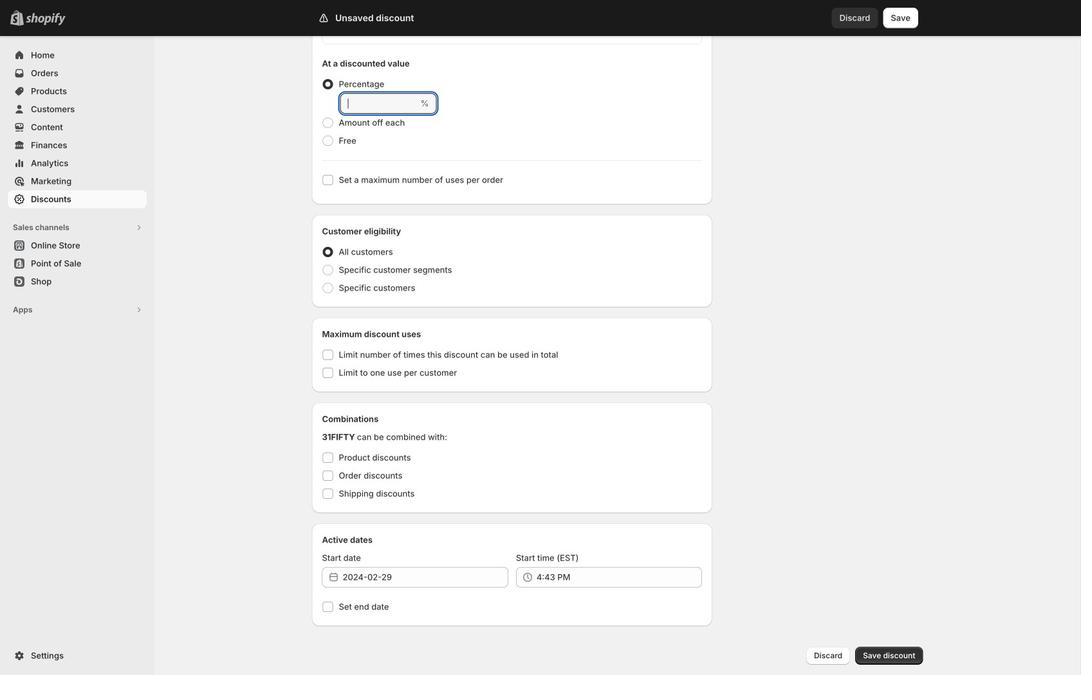 Task type: vqa. For each thing, say whether or not it's contained in the screenshot.
text box
yes



Task type: locate. For each thing, give the bounding box(es) containing it.
Enter time text field
[[537, 568, 702, 588]]

YYYY-MM-DD text field
[[343, 568, 508, 588]]

shopify image
[[26, 13, 66, 26]]

None text field
[[340, 93, 418, 114]]



